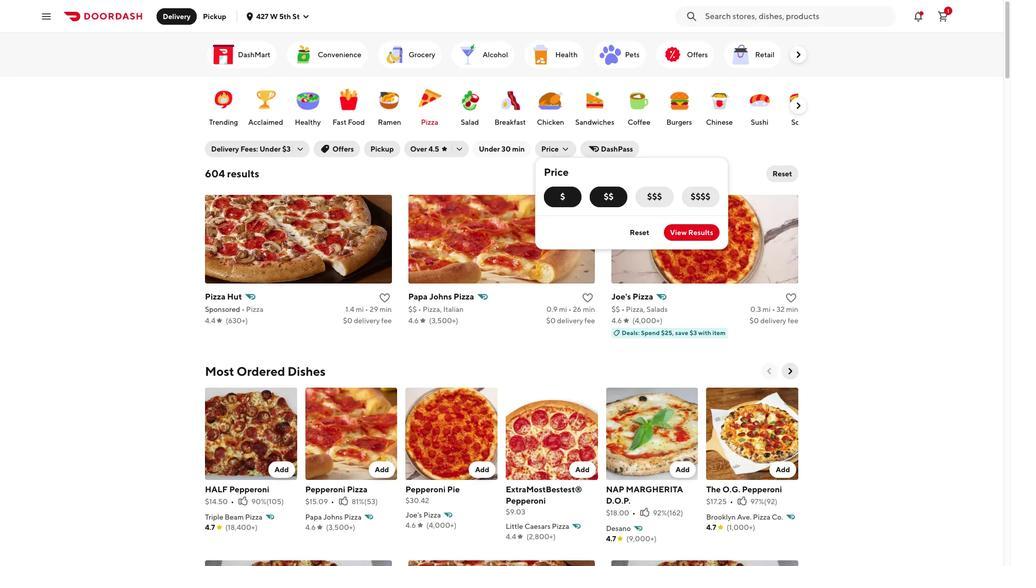 Task type: vqa. For each thing, say whether or not it's contained in the screenshot.
THE FEES:
yes



Task type: describe. For each thing, give the bounding box(es) containing it.
1 button
[[934, 6, 954, 27]]

notification bell image
[[913, 10, 925, 22]]

most
[[205, 364, 234, 378]]

triple
[[205, 513, 223, 521]]

view
[[671, 228, 687, 237]]

papa for (3,500+)
[[306, 513, 322, 521]]

• left 32
[[773, 305, 776, 313]]

fee for pizza hut
[[382, 317, 392, 325]]

pizza up the italian
[[454, 292, 475, 302]]

$​0 for joe's pizza
[[750, 317, 760, 325]]

ave.
[[738, 513, 752, 521]]

1 horizontal spatial (3,500+)
[[429, 317, 459, 325]]

pizza up 'sponsored'
[[205, 292, 226, 302]]

pizza, for johns
[[423, 305, 442, 313]]

with
[[699, 329, 712, 337]]

dashpass button
[[581, 141, 640, 157]]

save
[[676, 329, 689, 337]]

• left 29
[[366, 305, 369, 313]]

90%(105)
[[252, 497, 284, 506]]

papa for 0.9 mi • 26 min
[[409, 292, 428, 302]]

pizza hut
[[205, 292, 242, 302]]

extramostbestest® pepperoni $9.03
[[506, 484, 583, 516]]

4 add from the left
[[576, 465, 590, 474]]

1 next button of carousel image from the top
[[794, 49, 804, 60]]

0 vertical spatial pickup
[[203, 12, 227, 20]]

(1,000+)
[[727, 523, 756, 531]]

81%(53)
[[352, 497, 378, 506]]

health image
[[529, 42, 554, 67]]

(2,800+)
[[527, 532, 556, 541]]

Store search: begin typing to search for stores available on DoorDash text field
[[706, 11, 890, 22]]

(630+)
[[226, 317, 248, 325]]

price button
[[536, 141, 577, 157]]

92%(162)
[[653, 509, 684, 517]]

convenience image
[[291, 42, 316, 67]]

$18.00
[[607, 509, 630, 517]]

extramostbestest®
[[506, 484, 583, 494]]

salads
[[647, 305, 668, 313]]

sushi
[[751, 118, 769, 126]]

0 vertical spatial offers
[[688, 51, 708, 59]]

click to add this store to your saved list image
[[379, 292, 391, 304]]

1 vertical spatial reset
[[630, 228, 650, 237]]

add for nap margherita d.o.p.
[[676, 465, 690, 474]]

ramen
[[378, 118, 401, 126]]

1 horizontal spatial pickup button
[[365, 141, 400, 157]]

$$$$ button
[[682, 187, 720, 207]]

1 vertical spatial price
[[544, 166, 569, 178]]

1 vertical spatial (4,000+)
[[427, 521, 457, 529]]

$$ • pizza, salads
[[612, 305, 668, 313]]

johns for (3,500+)
[[324, 513, 343, 521]]

offers image
[[661, 42, 686, 67]]

1 horizontal spatial reset
[[773, 170, 793, 178]]

d.o.p.
[[607, 496, 631, 506]]

pepperoni up 90%(105)
[[229, 484, 270, 494]]

$17.25
[[707, 497, 727, 506]]

chinese
[[707, 118, 734, 126]]

pepperoni inside "extramostbestest® pepperoni $9.03"
[[506, 496, 546, 506]]

healthy
[[295, 118, 321, 126]]

2 add from the left
[[375, 465, 389, 474]]

o.g.
[[723, 484, 741, 494]]

1.4 mi • 29 min
[[346, 305, 392, 313]]

min for joe's pizza
[[787, 305, 799, 313]]

margherita
[[626, 484, 684, 494]]

coffee
[[628, 118, 651, 126]]

johns for 0.9 mi • 26 min
[[430, 292, 452, 302]]

$$ button
[[590, 187, 628, 207]]

4.6 down '$30.42'
[[406, 521, 416, 529]]

pets image
[[599, 42, 623, 67]]

• for $18.00 •
[[633, 509, 636, 517]]

joe's pizza for 0.3 mi • 32 min
[[612, 292, 654, 302]]

fast
[[333, 118, 347, 126]]

nap
[[607, 484, 625, 494]]

delivery for papa johns pizza
[[558, 317, 584, 325]]

dashmart
[[238, 51, 271, 59]]

• for $15.09 •
[[331, 497, 334, 506]]

under inside button
[[479, 145, 500, 153]]

add for pepperoni pie
[[475, 465, 490, 474]]

$$$
[[648, 192, 663, 202]]

pie
[[448, 484, 460, 494]]

dashmart link
[[207, 41, 277, 68]]

beam
[[225, 513, 244, 521]]

pizza up (18,400+) at the bottom left of page
[[245, 513, 263, 521]]

$
[[561, 192, 566, 202]]

papa johns pizza for 0.9 mi • 26 min
[[409, 292, 475, 302]]

retail image
[[729, 42, 754, 67]]

4.7 for half pepperoni
[[205, 523, 215, 531]]

co.
[[773, 513, 784, 521]]

(9,000+)
[[627, 534, 657, 543]]

$18.00 •
[[607, 509, 636, 517]]

$$$$
[[691, 192, 711, 202]]

pizza, for pizza
[[626, 305, 646, 313]]

view results button
[[664, 224, 720, 241]]

the
[[707, 484, 721, 494]]

• left "26"
[[569, 305, 572, 313]]

pizza down 81%(53)
[[344, 513, 362, 521]]

$$ • pizza, italian
[[409, 305, 464, 313]]

mi for pizza hut
[[356, 305, 364, 313]]

0.3 mi • 32 min
[[751, 305, 799, 313]]

pets link
[[595, 41, 646, 68]]

604
[[205, 168, 225, 179]]

nap margherita d.o.p.
[[607, 484, 684, 506]]

• for $14.50 •
[[231, 497, 234, 506]]

pepperoni up $15.09 •
[[306, 484, 346, 494]]

$14.50 •
[[205, 497, 234, 506]]

over 4.5
[[411, 145, 440, 153]]

offers button
[[314, 141, 360, 157]]

add for half pepperoni
[[275, 465, 289, 474]]

4.4 for (630+)
[[205, 317, 216, 325]]

delivery for delivery
[[163, 12, 191, 20]]

offers link
[[657, 41, 715, 68]]

mi for papa johns pizza
[[559, 305, 568, 313]]

26
[[573, 305, 582, 313]]

convenience
[[318, 51, 362, 59]]

pepperoni up 97%(92)
[[743, 484, 783, 494]]

1 under from the left
[[260, 145, 281, 153]]

delivery for joe's pizza
[[761, 317, 787, 325]]

item
[[713, 329, 726, 337]]

0 vertical spatial $3
[[282, 145, 291, 153]]

trending link
[[206, 82, 241, 129]]

joe's pizza for (4,000+)
[[406, 511, 441, 519]]

joe's for (4,000+)
[[406, 511, 422, 519]]

retail link
[[725, 41, 781, 68]]

0.9
[[547, 305, 558, 313]]

dishes
[[288, 364, 326, 378]]

chicken
[[537, 118, 565, 126]]

pepperoni pie $30.42
[[406, 484, 460, 504]]

food
[[348, 118, 365, 126]]

alcohol link
[[452, 41, 515, 68]]

under 30 min button
[[473, 141, 531, 157]]

under 30 min
[[479, 145, 525, 153]]

health
[[556, 51, 578, 59]]

$14.50
[[205, 497, 228, 506]]

dashpass
[[601, 145, 634, 153]]

97%(92)
[[751, 497, 778, 506]]

4.4 for (2,800+)
[[506, 532, 517, 541]]

1 vertical spatial (3,500+)
[[326, 523, 356, 531]]

delivery button
[[157, 8, 197, 24]]

click to add this store to your saved list image for joe's pizza
[[786, 292, 798, 304]]

$​0 delivery fee for pizza hut
[[343, 317, 392, 325]]

1 vertical spatial reset button
[[624, 224, 656, 241]]

$​0 delivery fee for papa johns pizza
[[547, 317, 596, 325]]



Task type: locate. For each thing, give the bounding box(es) containing it.
1 vertical spatial 4.4
[[506, 532, 517, 541]]

3 mi from the left
[[763, 305, 771, 313]]

1 horizontal spatial reset button
[[767, 165, 799, 182]]

2 items, open order cart image
[[938, 10, 950, 22]]

3 add from the left
[[475, 465, 490, 474]]

32
[[777, 305, 785, 313]]

4.4 down 'sponsored'
[[205, 317, 216, 325]]

3 $​0 from the left
[[750, 317, 760, 325]]

4.7
[[205, 523, 215, 531], [707, 523, 717, 531], [607, 534, 617, 543]]

min right 30
[[513, 145, 525, 153]]

2 under from the left
[[479, 145, 500, 153]]

pizza up (630+)
[[246, 305, 264, 313]]

pepperoni up '$30.42'
[[406, 484, 446, 494]]

joe's pizza up $$ • pizza, salads
[[612, 292, 654, 302]]

0 vertical spatial papa
[[409, 292, 428, 302]]

5 add from the left
[[676, 465, 690, 474]]

pizza down pepperoni pie $30.42
[[424, 511, 441, 519]]

427 w 5th st button
[[246, 12, 310, 20]]

price
[[542, 145, 559, 153], [544, 166, 569, 178]]

mi right 1.4 on the left of page
[[356, 305, 364, 313]]

little
[[506, 522, 524, 530]]

1 horizontal spatial pizza,
[[626, 305, 646, 313]]

1 vertical spatial joe's pizza
[[406, 511, 441, 519]]

$3 left with
[[690, 329, 698, 337]]

427 w 5th st
[[256, 12, 300, 20]]

1 $​0 from the left
[[343, 317, 353, 325]]

0 horizontal spatial delivery
[[163, 12, 191, 20]]

offers
[[688, 51, 708, 59], [333, 145, 354, 153]]

1 horizontal spatial papa johns pizza
[[409, 292, 475, 302]]

0 horizontal spatial johns
[[324, 513, 343, 521]]

1 horizontal spatial johns
[[430, 292, 452, 302]]

29
[[370, 305, 378, 313]]

delivery fees: under $3
[[211, 145, 291, 153]]

0 horizontal spatial $​0
[[343, 317, 353, 325]]

$​0 for pizza hut
[[343, 317, 353, 325]]

0 vertical spatial joe's
[[612, 292, 632, 302]]

604 results
[[205, 168, 259, 179]]

sandwiches
[[576, 118, 615, 126]]

1 horizontal spatial papa
[[409, 292, 428, 302]]

delivery down 1.4 mi • 29 min
[[354, 317, 380, 325]]

4.6 up deals:
[[612, 317, 623, 325]]

$9.03
[[506, 508, 526, 516]]

4.4 down little
[[506, 532, 517, 541]]

1 horizontal spatial $3
[[690, 329, 698, 337]]

$$ inside button
[[604, 192, 614, 202]]

pepperoni up $9.03
[[506, 496, 546, 506]]

joe's pizza
[[612, 292, 654, 302], [406, 511, 441, 519]]

2 delivery from the left
[[558, 317, 584, 325]]

$​0 delivery fee down 0.3 mi • 32 min
[[750, 317, 799, 325]]

triple beam pizza
[[205, 513, 263, 521]]

$$
[[604, 192, 614, 202], [409, 305, 417, 313], [612, 305, 621, 313]]

next button of carousel image
[[786, 366, 796, 376]]

little caesars pizza
[[506, 522, 570, 530]]

1 vertical spatial $3
[[690, 329, 698, 337]]

$​0 down 0.3
[[750, 317, 760, 325]]

3 fee from the left
[[788, 317, 799, 325]]

pizza, left salads
[[626, 305, 646, 313]]

previous button of carousel image
[[765, 366, 775, 376]]

2 $​0 delivery fee from the left
[[547, 317, 596, 325]]

min right "26"
[[583, 305, 596, 313]]

1 fee from the left
[[382, 317, 392, 325]]

under right "fees:"
[[260, 145, 281, 153]]

1 horizontal spatial (4,000+)
[[633, 317, 663, 325]]

0 horizontal spatial 4.4
[[205, 317, 216, 325]]

deals: spend $25, save $3 with item
[[622, 329, 726, 337]]

joe's up $$ • pizza, salads
[[612, 292, 632, 302]]

mi right 0.3
[[763, 305, 771, 313]]

half pepperoni
[[205, 484, 270, 494]]

0 horizontal spatial offers
[[333, 145, 354, 153]]

johns down $15.09 •
[[324, 513, 343, 521]]

grocery link
[[378, 41, 442, 68]]

0 horizontal spatial pickup
[[203, 12, 227, 20]]

1 horizontal spatial mi
[[559, 305, 568, 313]]

0 horizontal spatial 4.7
[[205, 523, 215, 531]]

1 horizontal spatial under
[[479, 145, 500, 153]]

w
[[270, 12, 278, 20]]

2 mi from the left
[[559, 305, 568, 313]]

pepperoni pizza
[[306, 484, 368, 494]]

health link
[[525, 41, 584, 68]]

• down the o.g. on the bottom
[[731, 497, 734, 506]]

$​0 for papa johns pizza
[[547, 317, 556, 325]]

delivery for delivery fees: under $3
[[211, 145, 239, 153]]

1
[[948, 7, 950, 14]]

1 vertical spatial pickup button
[[365, 141, 400, 157]]

johns
[[430, 292, 452, 302], [324, 513, 343, 521]]

1 vertical spatial offers
[[333, 145, 354, 153]]

fee for papa johns pizza
[[585, 317, 596, 325]]

open menu image
[[40, 10, 53, 22]]

dashmart image
[[211, 42, 236, 67]]

brooklyn
[[707, 513, 736, 521]]

next button of carousel image right retail
[[794, 49, 804, 60]]

joe's pizza down '$30.42'
[[406, 511, 441, 519]]

1 horizontal spatial 4.7
[[607, 534, 617, 543]]

click to add this store to your saved list image up 0.9 mi • 26 min
[[582, 292, 595, 304]]

italian
[[444, 305, 464, 313]]

joe's for 0.3 mi • 32 min
[[612, 292, 632, 302]]

• left the italian
[[419, 305, 422, 313]]

3 $​0 delivery fee from the left
[[750, 317, 799, 325]]

1 horizontal spatial delivery
[[558, 317, 584, 325]]

4.5
[[429, 145, 440, 153]]

$15.09 •
[[306, 497, 334, 506]]

acclaimed
[[248, 118, 283, 126]]

0 horizontal spatial joe's
[[406, 511, 422, 519]]

price inside button
[[542, 145, 559, 153]]

2 fee from the left
[[585, 317, 596, 325]]

• for sponsored • pizza
[[242, 305, 245, 313]]

2 horizontal spatial delivery
[[761, 317, 787, 325]]

0 vertical spatial next button of carousel image
[[794, 49, 804, 60]]

pizza
[[421, 118, 439, 126], [205, 292, 226, 302], [454, 292, 475, 302], [633, 292, 654, 302], [246, 305, 264, 313], [347, 484, 368, 494], [424, 511, 441, 519], [245, 513, 263, 521], [344, 513, 362, 521], [754, 513, 771, 521], [552, 522, 570, 530]]

offers inside button
[[333, 145, 354, 153]]

4.7 down the triple
[[205, 523, 215, 531]]

4.7 for the o.g. pepperoni
[[707, 523, 717, 531]]

• for $$ • pizza, italian
[[419, 305, 422, 313]]

$17.25 •
[[707, 497, 734, 506]]

$$ for $$ • pizza, italian
[[409, 305, 417, 313]]

4.6 down $$ • pizza, italian
[[409, 317, 419, 325]]

results
[[689, 228, 714, 237]]

under left 30
[[479, 145, 500, 153]]

over
[[411, 145, 427, 153]]

(3,500+)
[[429, 317, 459, 325], [326, 523, 356, 531]]

pizza,
[[423, 305, 442, 313], [626, 305, 646, 313]]

2 click to add this store to your saved list image from the left
[[786, 292, 798, 304]]

1 horizontal spatial $​0
[[547, 317, 556, 325]]

min right 32
[[787, 305, 799, 313]]

price down chicken
[[542, 145, 559, 153]]

4.7 for nap margherita d.o.p.
[[607, 534, 617, 543]]

offers down fast
[[333, 145, 354, 153]]

3 delivery from the left
[[761, 317, 787, 325]]

0 horizontal spatial $​0 delivery fee
[[343, 317, 392, 325]]

catering image
[[796, 42, 820, 67]]

pizza down 97%(92)
[[754, 513, 771, 521]]

4.6 down the $15.09
[[306, 523, 316, 531]]

fee down 0.3 mi • 32 min
[[788, 317, 799, 325]]

0 horizontal spatial reset
[[630, 228, 650, 237]]

• for $$ • pizza, salads
[[622, 305, 625, 313]]

fee down 0.9 mi • 26 min
[[585, 317, 596, 325]]

• up (630+)
[[242, 305, 245, 313]]

the o.g. pepperoni
[[707, 484, 783, 494]]

click to add this store to your saved list image up 0.3 mi • 32 min
[[786, 292, 798, 304]]

pizza up (2,800+)
[[552, 522, 570, 530]]

(4,000+) down pepperoni pie $30.42
[[427, 521, 457, 529]]

min down click to add this store to your saved list image
[[380, 305, 392, 313]]

0 vertical spatial joe's pizza
[[612, 292, 654, 302]]

• right $18.00 at the right bottom
[[633, 509, 636, 517]]

$$ right 29
[[409, 305, 417, 313]]

mi for joe's pizza
[[763, 305, 771, 313]]

0 horizontal spatial (4,000+)
[[427, 521, 457, 529]]

•
[[242, 305, 245, 313], [366, 305, 369, 313], [419, 305, 422, 313], [569, 305, 572, 313], [622, 305, 625, 313], [773, 305, 776, 313], [231, 497, 234, 506], [331, 497, 334, 506], [731, 497, 734, 506], [633, 509, 636, 517]]

pickup down ramen
[[371, 145, 394, 153]]

0 horizontal spatial reset button
[[624, 224, 656, 241]]

$$ for $$ • pizza, salads
[[612, 305, 621, 313]]

pets
[[626, 51, 640, 59]]

0 horizontal spatial papa johns pizza
[[306, 513, 362, 521]]

half
[[205, 484, 228, 494]]

1 pizza, from the left
[[423, 305, 442, 313]]

papa down the $15.09
[[306, 513, 322, 521]]

delivery inside button
[[163, 12, 191, 20]]

$$ for $$
[[604, 192, 614, 202]]

alcohol
[[483, 51, 508, 59]]

4.6
[[409, 317, 419, 325], [612, 317, 623, 325], [406, 521, 416, 529], [306, 523, 316, 531]]

(3,500+) down $15.09 •
[[326, 523, 356, 531]]

papa johns pizza
[[409, 292, 475, 302], [306, 513, 362, 521]]

next button of carousel image
[[794, 49, 804, 60], [794, 101, 804, 111]]

$​0 down 1.4 on the left of page
[[343, 317, 353, 325]]

sponsored • pizza
[[205, 305, 264, 313]]

joe's down '$30.42'
[[406, 511, 422, 519]]

pickup right delivery button
[[203, 12, 227, 20]]

1 vertical spatial johns
[[324, 513, 343, 521]]

1 horizontal spatial joe's
[[612, 292, 632, 302]]

papa johns pizza up $$ • pizza, italian
[[409, 292, 475, 302]]

0.3
[[751, 305, 762, 313]]

retail
[[756, 51, 775, 59]]

papa johns pizza down $15.09 •
[[306, 513, 362, 521]]

under
[[260, 145, 281, 153], [479, 145, 500, 153]]

$​0 delivery fee for joe's pizza
[[750, 317, 799, 325]]

2 horizontal spatial $​0
[[750, 317, 760, 325]]

most ordered dishes
[[205, 364, 326, 378]]

delivery for pizza hut
[[354, 317, 380, 325]]

trending
[[209, 118, 238, 126]]

0 vertical spatial delivery
[[163, 12, 191, 20]]

• down pepperoni pizza
[[331, 497, 334, 506]]

acclaimed link
[[246, 82, 285, 129]]

2 $​0 from the left
[[547, 317, 556, 325]]

fee for joe's pizza
[[788, 317, 799, 325]]

6 add from the left
[[776, 465, 791, 474]]

pizza up 4.5
[[421, 118, 439, 126]]

joe's
[[612, 292, 632, 302], [406, 511, 422, 519]]

0 horizontal spatial $3
[[282, 145, 291, 153]]

1 vertical spatial pickup
[[371, 145, 394, 153]]

0 horizontal spatial under
[[260, 145, 281, 153]]

fast food
[[333, 118, 365, 126]]

papa
[[409, 292, 428, 302], [306, 513, 322, 521]]

mi right "0.9"
[[559, 305, 568, 313]]

offers right offers icon
[[688, 51, 708, 59]]

reset button
[[767, 165, 799, 182], [624, 224, 656, 241]]

reset
[[773, 170, 793, 178], [630, 228, 650, 237]]

fee down 1.4 mi • 29 min
[[382, 317, 392, 325]]

1 vertical spatial next button of carousel image
[[794, 101, 804, 111]]

0 horizontal spatial fee
[[382, 317, 392, 325]]

0 horizontal spatial delivery
[[354, 317, 380, 325]]

0 vertical spatial papa johns pizza
[[409, 292, 475, 302]]

0 horizontal spatial click to add this store to your saved list image
[[582, 292, 595, 304]]

$​0 down "0.9"
[[547, 317, 556, 325]]

min for pizza hut
[[380, 305, 392, 313]]

4.7 down desano
[[607, 534, 617, 543]]

deals:
[[622, 329, 640, 337]]

0 horizontal spatial mi
[[356, 305, 364, 313]]

1 add from the left
[[275, 465, 289, 474]]

(18,400+)
[[226, 523, 258, 531]]

soup
[[792, 118, 809, 126]]

pickup button down ramen
[[365, 141, 400, 157]]

$$ right "26"
[[612, 305, 621, 313]]

2 pizza, from the left
[[626, 305, 646, 313]]

0 vertical spatial reset button
[[767, 165, 799, 182]]

$​0 delivery fee down 0.9 mi • 26 min
[[547, 317, 596, 325]]

add for the o.g. pepperoni
[[776, 465, 791, 474]]

0 horizontal spatial pizza,
[[423, 305, 442, 313]]

1 vertical spatial delivery
[[211, 145, 239, 153]]

0 horizontal spatial pickup button
[[197, 8, 233, 24]]

0 vertical spatial pickup button
[[197, 8, 233, 24]]

burgers
[[667, 118, 693, 126]]

pizza up 81%(53)
[[347, 484, 368, 494]]

papa up $$ • pizza, italian
[[409, 292, 428, 302]]

2 horizontal spatial $​0 delivery fee
[[750, 317, 799, 325]]

1 delivery from the left
[[354, 317, 380, 325]]

delivery down 0.9 mi • 26 min
[[558, 317, 584, 325]]

2 next button of carousel image from the top
[[794, 101, 804, 111]]

• up deals:
[[622, 305, 625, 313]]

1 horizontal spatial $​0 delivery fee
[[547, 317, 596, 325]]

1 horizontal spatial delivery
[[211, 145, 239, 153]]

1 vertical spatial papa
[[306, 513, 322, 521]]

0 vertical spatial price
[[542, 145, 559, 153]]

1 horizontal spatial offers
[[688, 51, 708, 59]]

over 4.5 button
[[404, 141, 469, 157]]

0 vertical spatial johns
[[430, 292, 452, 302]]

• for $17.25 •
[[731, 497, 734, 506]]

ordered
[[237, 364, 285, 378]]

• down half pepperoni
[[231, 497, 234, 506]]

0 horizontal spatial (3,500+)
[[326, 523, 356, 531]]

pizza up $$ • pizza, salads
[[633, 292, 654, 302]]

min inside button
[[513, 145, 525, 153]]

1 horizontal spatial click to add this store to your saved list image
[[786, 292, 798, 304]]

1 mi from the left
[[356, 305, 364, 313]]

click to add this store to your saved list image for papa johns pizza
[[582, 292, 595, 304]]

convenience link
[[287, 41, 368, 68]]

$​0 delivery fee down 1.4 mi • 29 min
[[343, 317, 392, 325]]

1 vertical spatial joe's
[[406, 511, 422, 519]]

delivery down 0.3 mi • 32 min
[[761, 317, 787, 325]]

next button of carousel image up soup
[[794, 101, 804, 111]]

2 horizontal spatial 4.7
[[707, 523, 717, 531]]

0.9 mi • 26 min
[[547, 305, 596, 313]]

1 $​0 delivery fee from the left
[[343, 317, 392, 325]]

2 horizontal spatial fee
[[788, 317, 799, 325]]

johns up $$ • pizza, italian
[[430, 292, 452, 302]]

30
[[502, 145, 511, 153]]

(4,000+) up spend
[[633, 317, 663, 325]]

1 horizontal spatial pickup
[[371, 145, 394, 153]]

0 vertical spatial reset
[[773, 170, 793, 178]]

2 horizontal spatial mi
[[763, 305, 771, 313]]

pizza, left the italian
[[423, 305, 442, 313]]

alcohol image
[[456, 42, 481, 67]]

1 horizontal spatial fee
[[585, 317, 596, 325]]

0 horizontal spatial joe's pizza
[[406, 511, 441, 519]]

1 horizontal spatial joe's pizza
[[612, 292, 654, 302]]

0 horizontal spatial papa
[[306, 513, 322, 521]]

0 vertical spatial 4.4
[[205, 317, 216, 325]]

click to add this store to your saved list image
[[582, 292, 595, 304], [786, 292, 798, 304]]

1 vertical spatial papa johns pizza
[[306, 513, 362, 521]]

pepperoni inside pepperoni pie $30.42
[[406, 484, 446, 494]]

(3,500+) down $$ • pizza, italian
[[429, 317, 459, 325]]

price down price button
[[544, 166, 569, 178]]

1 horizontal spatial 4.4
[[506, 532, 517, 541]]

$$ right the $ button
[[604, 192, 614, 202]]

1 click to add this store to your saved list image from the left
[[582, 292, 595, 304]]

papa johns pizza for (3,500+)
[[306, 513, 362, 521]]

mi
[[356, 305, 364, 313], [559, 305, 568, 313], [763, 305, 771, 313]]

min for papa johns pizza
[[583, 305, 596, 313]]

$15.09
[[306, 497, 328, 506]]

0 vertical spatial (3,500+)
[[429, 317, 459, 325]]

pickup button up dashmart image
[[197, 8, 233, 24]]

breakfast
[[495, 118, 526, 126]]

grocery image
[[382, 42, 407, 67]]

427
[[256, 12, 269, 20]]

4.7 down brooklyn
[[707, 523, 717, 531]]

st
[[293, 12, 300, 20]]

$3 down acclaimed
[[282, 145, 291, 153]]

fees:
[[241, 145, 258, 153]]

0 vertical spatial (4,000+)
[[633, 317, 663, 325]]



